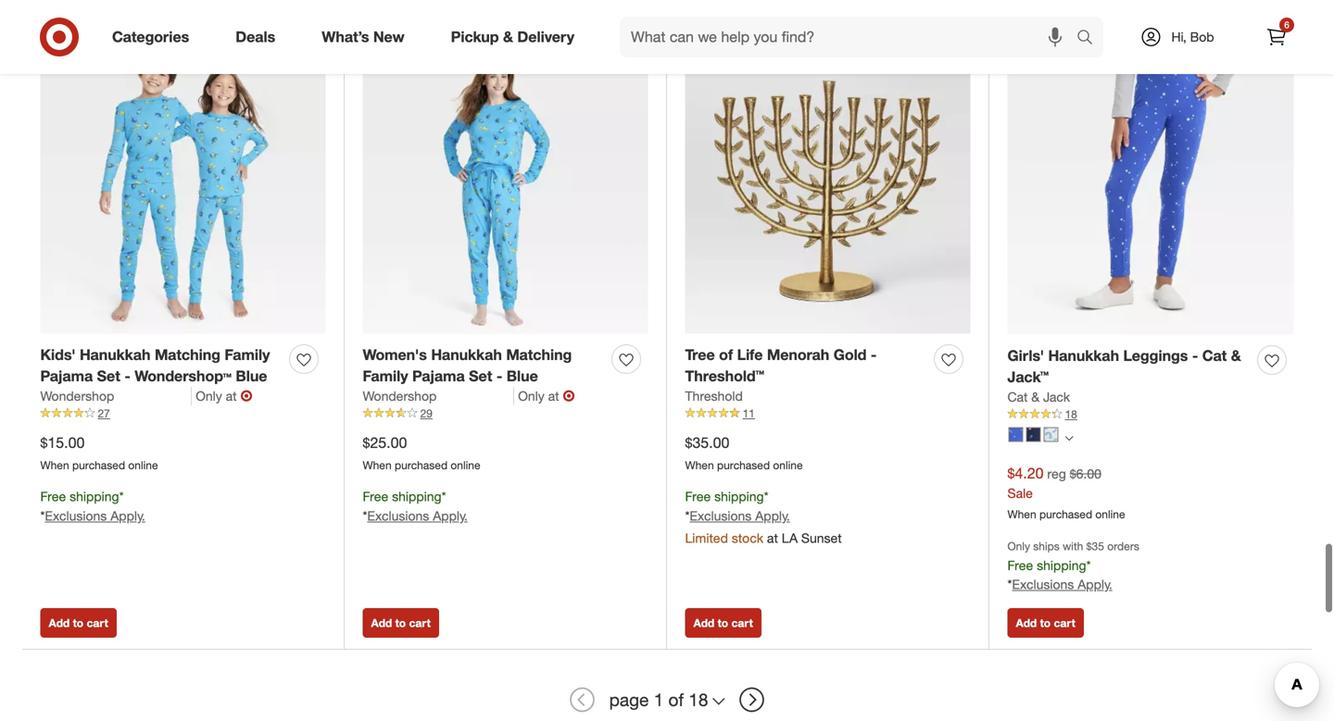 Task type: locate. For each thing, give the bounding box(es) containing it.
hanukkah
[[80, 346, 151, 364], [431, 346, 502, 364], [1049, 347, 1119, 365]]

1 set from the left
[[97, 367, 120, 385]]

only at ¬ for wondershop™
[[196, 387, 253, 405]]

2 vertical spatial &
[[1032, 389, 1040, 405]]

0 horizontal spatial pajama
[[40, 367, 93, 385]]

online inside $25.00 when purchased online
[[451, 459, 481, 472]]

1 free shipping * * exclusions apply. from the left
[[40, 489, 145, 525]]

add to cart button
[[40, 609, 117, 639], [363, 609, 439, 639], [685, 609, 762, 639], [1008, 609, 1084, 639]]

1 horizontal spatial family
[[363, 367, 408, 385]]

0 horizontal spatial at
[[226, 388, 237, 404]]

of inside tree of life menorah gold - threshold™
[[719, 346, 733, 364]]

when down the $15.00
[[40, 459, 69, 472]]

online up orders
[[1096, 508, 1125, 522]]

- inside tree of life menorah gold - threshold™
[[871, 346, 877, 364]]

at up 29 link on the bottom of page
[[548, 388, 559, 404]]

$15.00
[[40, 434, 85, 452]]

family inside women's hanukkah matching family pajama set - blue
[[363, 367, 408, 385]]

exclusions apply. link down $25.00 when purchased online
[[367, 508, 468, 525]]

2 only at ¬ from the left
[[518, 387, 575, 405]]

- inside women's hanukkah matching family pajama set - blue
[[497, 367, 503, 385]]

at left "la"
[[767, 531, 778, 547]]

shipping down $15.00 when purchased online
[[70, 489, 119, 505]]

1 horizontal spatial blue
[[507, 367, 538, 385]]

$35.00 when purchased online
[[685, 434, 803, 472]]

purchased
[[72, 459, 125, 472], [395, 459, 448, 472], [717, 459, 770, 472], [1040, 508, 1093, 522]]

exclusions for $15.00
[[45, 508, 107, 525]]

what's
[[322, 28, 369, 46]]

matching inside women's hanukkah matching family pajama set - blue
[[506, 346, 572, 364]]

when down $25.00
[[363, 459, 392, 472]]

1 vertical spatial of
[[669, 690, 684, 711]]

18 link
[[1008, 407, 1294, 423]]

apply. inside free shipping * * exclusions apply. limited stock at  la sunset
[[755, 508, 790, 525]]

¬ up 27 link
[[241, 387, 253, 405]]

hanukkah up jack
[[1049, 347, 1119, 365]]

family
[[225, 346, 270, 364], [363, 367, 408, 385]]

1 vertical spatial 18
[[689, 690, 708, 711]]

shipping for $35.00
[[715, 489, 764, 505]]

shipping inside free shipping * * exclusions apply. limited stock at  la sunset
[[715, 489, 764, 505]]

18 right 1
[[689, 690, 708, 711]]

wondershop link up 29
[[363, 387, 514, 406]]

hanukkah inside women's hanukkah matching family pajama set - blue
[[431, 346, 502, 364]]

free for $15.00
[[40, 489, 66, 505]]

* down $15.00 when purchased online
[[119, 489, 124, 505]]

0 horizontal spatial of
[[669, 690, 684, 711]]

0 horizontal spatial blue
[[236, 367, 267, 385]]

kids' hanukkah matching family pajama set - wondershop™ blue
[[40, 346, 270, 385]]

0 horizontal spatial set
[[97, 367, 120, 385]]

0 horizontal spatial ¬
[[241, 387, 253, 405]]

4 add to cart from the left
[[1016, 617, 1076, 631]]

$6.00
[[1070, 466, 1102, 482]]

gold
[[834, 346, 867, 364]]

wondershop link
[[40, 387, 192, 406], [363, 387, 514, 406]]

29
[[420, 407, 433, 421]]

4 to from the left
[[1040, 617, 1051, 631]]

cart
[[87, 617, 108, 631], [409, 617, 431, 631], [732, 617, 753, 631], [1054, 617, 1076, 631]]

exclusions down $25.00 when purchased online
[[367, 508, 429, 525]]

girls' hanukkah leggings - cat & jack™ image
[[1008, 49, 1294, 335], [1008, 49, 1294, 335]]

cat down jack™
[[1008, 389, 1028, 405]]

wondershop link up 27
[[40, 387, 192, 406]]

pajama
[[40, 367, 93, 385], [412, 367, 465, 385]]

delivery
[[517, 28, 575, 46]]

set inside women's hanukkah matching family pajama set - blue
[[469, 367, 492, 385]]

exclusions down 'ships'
[[1012, 577, 1074, 593]]

* down $35
[[1087, 558, 1091, 574]]

* down $25.00
[[363, 508, 367, 525]]

- right leggings
[[1192, 347, 1198, 365]]

1 wondershop link from the left
[[40, 387, 192, 406]]

cat inside girls' hanukkah leggings - cat & jack™
[[1203, 347, 1227, 365]]

2 horizontal spatial only
[[1008, 540, 1030, 554]]

free down the $15.00
[[40, 489, 66, 505]]

purchased down $35.00
[[717, 459, 770, 472]]

purchased for $35.00
[[717, 459, 770, 472]]

of inside dropdown button
[[669, 690, 684, 711]]

1 horizontal spatial wondershop
[[363, 388, 437, 404]]

girls'
[[1008, 347, 1044, 365]]

wondershop™
[[135, 367, 232, 385]]

0 horizontal spatial wondershop
[[40, 388, 114, 404]]

only at ¬
[[196, 387, 253, 405], [518, 387, 575, 405]]

of up 'threshold™'
[[719, 346, 733, 364]]

only at ¬ up 29 link on the bottom of page
[[518, 387, 575, 405]]

0 horizontal spatial wondershop link
[[40, 387, 192, 406]]

add to cart for $35.00
[[694, 617, 753, 631]]

1 horizontal spatial cat
[[1203, 347, 1227, 365]]

1 horizontal spatial only at ¬
[[518, 387, 575, 405]]

2 set from the left
[[469, 367, 492, 385]]

0 horizontal spatial matching
[[155, 346, 220, 364]]

purchased down $25.00
[[395, 459, 448, 472]]

2 add to cart button from the left
[[363, 609, 439, 639]]

¬ for women's hanukkah matching family pajama set - blue
[[563, 387, 575, 405]]

add for $25.00
[[371, 617, 392, 631]]

1 add to cart from the left
[[49, 617, 108, 631]]

apply.
[[110, 508, 145, 525], [433, 508, 468, 525], [755, 508, 790, 525], [1078, 577, 1113, 593]]

6
[[1285, 19, 1290, 31]]

1 horizontal spatial &
[[1032, 389, 1040, 405]]

18 down jack
[[1065, 408, 1078, 421]]

1 ¬ from the left
[[241, 387, 253, 405]]

exclusions apply. link
[[45, 508, 145, 525], [367, 508, 468, 525], [690, 508, 790, 525], [1012, 577, 1113, 593]]

0 vertical spatial cat
[[1203, 347, 1227, 365]]

only
[[196, 388, 222, 404], [518, 388, 545, 404], [1008, 540, 1030, 554]]

only at ¬ for blue
[[518, 387, 575, 405]]

blue inside women's hanukkah matching family pajama set - blue
[[507, 367, 538, 385]]

online down 29 link on the bottom of page
[[451, 459, 481, 472]]

wondershop up 29
[[363, 388, 437, 404]]

1 pajama from the left
[[40, 367, 93, 385]]

3 add to cart from the left
[[694, 617, 753, 631]]

exclusions up limited
[[690, 508, 752, 525]]

to for $25.00
[[395, 617, 406, 631]]

set up 29 link on the bottom of page
[[469, 367, 492, 385]]

exclusions inside free shipping * * exclusions apply. limited stock at  la sunset
[[690, 508, 752, 525]]

only left 'ships'
[[1008, 540, 1030, 554]]

2 pajama from the left
[[412, 367, 465, 385]]

0 horizontal spatial cat
[[1008, 389, 1028, 405]]

purchased inside $25.00 when purchased online
[[395, 459, 448, 472]]

purchased inside $35.00 when purchased online
[[717, 459, 770, 472]]

1 vertical spatial family
[[363, 367, 408, 385]]

0 horizontal spatial only at ¬
[[196, 387, 253, 405]]

& right leggings
[[1231, 347, 1241, 365]]

at inside free shipping * * exclusions apply. limited stock at  la sunset
[[767, 531, 778, 547]]

2 cart from the left
[[409, 617, 431, 631]]

1 only at ¬ from the left
[[196, 387, 253, 405]]

blue up 29 link on the bottom of page
[[507, 367, 538, 385]]

- left wondershop™
[[124, 367, 130, 385]]

when for $25.00
[[363, 459, 392, 472]]

kids'
[[40, 346, 76, 364]]

hanukkah up 29 link on the bottom of page
[[431, 346, 502, 364]]

what's new link
[[306, 17, 428, 57]]

apply. for $35.00
[[755, 508, 790, 525]]

pajama inside women's hanukkah matching family pajama set - blue
[[412, 367, 465, 385]]

1 horizontal spatial ¬
[[563, 387, 575, 405]]

hi,
[[1172, 29, 1187, 45]]

free down sale
[[1008, 558, 1033, 574]]

1 horizontal spatial wondershop link
[[363, 387, 514, 406]]

purchased up with
[[1040, 508, 1093, 522]]

add to cart button for $35.00
[[685, 609, 762, 639]]

apply. up "la"
[[755, 508, 790, 525]]

3 add to cart button from the left
[[685, 609, 762, 639]]

27
[[98, 407, 110, 421]]

1 cart from the left
[[87, 617, 108, 631]]

when for $15.00
[[40, 459, 69, 472]]

shipping
[[70, 489, 119, 505], [392, 489, 442, 505], [715, 489, 764, 505], [1037, 558, 1087, 574]]

of right 1
[[669, 690, 684, 711]]

kids' hanukkah matching family pajama set - wondershop™ blue image
[[40, 49, 326, 334], [40, 49, 326, 334]]

set up 27
[[97, 367, 120, 385]]

sunset
[[801, 531, 842, 547]]

when inside $15.00 when purchased online
[[40, 459, 69, 472]]

2 horizontal spatial &
[[1231, 347, 1241, 365]]

to
[[73, 617, 84, 631], [395, 617, 406, 631], [718, 617, 728, 631], [1040, 617, 1051, 631]]

free shipping * * exclusions apply.
[[40, 489, 145, 525], [363, 489, 468, 525]]

only at ¬ up 27 link
[[196, 387, 253, 405]]

wondershop link for women's
[[363, 387, 514, 406]]

shipping for $25.00
[[392, 489, 442, 505]]

0 horizontal spatial only
[[196, 388, 222, 404]]

kids' hanukkah matching family pajama set - wondershop™ blue link
[[40, 345, 282, 387]]

pajama up 29
[[412, 367, 465, 385]]

set
[[97, 367, 120, 385], [469, 367, 492, 385]]

life
[[737, 346, 763, 364]]

1 horizontal spatial set
[[469, 367, 492, 385]]

of
[[719, 346, 733, 364], [669, 690, 684, 711]]

exclusions for $35.00
[[690, 508, 752, 525]]

* down $35.00 when purchased online
[[764, 489, 769, 505]]

when inside $25.00 when purchased online
[[363, 459, 392, 472]]

* down the $15.00
[[40, 508, 45, 525]]

matching
[[155, 346, 220, 364], [506, 346, 572, 364]]

- inside the kids' hanukkah matching family pajama set - wondershop™ blue
[[124, 367, 130, 385]]

hanukkah for wondershop™
[[80, 346, 151, 364]]

add to cart
[[49, 617, 108, 631], [371, 617, 431, 631], [694, 617, 753, 631], [1016, 617, 1076, 631]]

6 link
[[1257, 17, 1297, 57]]

set for wondershop™
[[97, 367, 120, 385]]

online
[[128, 459, 158, 472], [451, 459, 481, 472], [773, 459, 803, 472], [1096, 508, 1125, 522]]

2 matching from the left
[[506, 346, 572, 364]]

hanukkah inside the kids' hanukkah matching family pajama set - wondershop™ blue
[[80, 346, 151, 364]]

hanukkah for blue
[[431, 346, 502, 364]]

sponsored
[[1257, 1, 1312, 15]]

hanukkah right kids'
[[80, 346, 151, 364]]

0 vertical spatial &
[[503, 28, 513, 46]]

4 add from the left
[[1016, 617, 1037, 631]]

apply. down $15.00 when purchased online
[[110, 508, 145, 525]]

1 add from the left
[[49, 617, 70, 631]]

purchased down the $15.00
[[72, 459, 125, 472]]

when inside $35.00 when purchased online
[[685, 459, 714, 472]]

wondershop up 27
[[40, 388, 114, 404]]

1 horizontal spatial matching
[[506, 346, 572, 364]]

add for $15.00
[[49, 617, 70, 631]]

categories link
[[96, 17, 212, 57]]

1 horizontal spatial hanukkah
[[431, 346, 502, 364]]

matching up 29 link on the bottom of page
[[506, 346, 572, 364]]

0 horizontal spatial free shipping * * exclusions apply.
[[40, 489, 145, 525]]

1 matching from the left
[[155, 346, 220, 364]]

purchased inside $15.00 when purchased online
[[72, 459, 125, 472]]

cat
[[1203, 347, 1227, 365], [1008, 389, 1028, 405]]

2 horizontal spatial at
[[767, 531, 778, 547]]

add to cart for $25.00
[[371, 617, 431, 631]]

free shipping * * exclusions apply. down $25.00 when purchased online
[[363, 489, 468, 525]]

women's hanukkah matching family pajama set - blue image
[[363, 49, 648, 334], [363, 49, 648, 334]]

& down jack™
[[1032, 389, 1040, 405]]

free inside free shipping * * exclusions apply. limited stock at  la sunset
[[685, 489, 711, 505]]

cat & jack link
[[1008, 388, 1070, 407]]

cat & jack
[[1008, 389, 1070, 405]]

1 to from the left
[[73, 617, 84, 631]]

limited
[[685, 531, 728, 547]]

apply. down $25.00 when purchased online
[[433, 508, 468, 525]]

1 horizontal spatial pajama
[[412, 367, 465, 385]]

-
[[871, 346, 877, 364], [1192, 347, 1198, 365], [124, 367, 130, 385], [497, 367, 503, 385]]

1 horizontal spatial at
[[548, 388, 559, 404]]

3 to from the left
[[718, 617, 728, 631]]

free up limited
[[685, 489, 711, 505]]

1 vertical spatial cat
[[1008, 389, 1028, 405]]

add
[[49, 617, 70, 631], [371, 617, 392, 631], [694, 617, 715, 631], [1016, 617, 1037, 631]]

1
[[654, 690, 664, 711]]

¬ up 29 link on the bottom of page
[[563, 387, 575, 405]]

*
[[119, 489, 124, 505], [442, 489, 446, 505], [764, 489, 769, 505], [40, 508, 45, 525], [363, 508, 367, 525], [685, 508, 690, 525], [1087, 558, 1091, 574], [1008, 577, 1012, 593]]

family up wondershop™
[[225, 346, 270, 364]]

cart for $35.00
[[732, 617, 753, 631]]

only up 27 link
[[196, 388, 222, 404]]

hanukkah inside girls' hanukkah leggings - cat & jack™
[[1049, 347, 1119, 365]]

1 horizontal spatial of
[[719, 346, 733, 364]]

set inside the kids' hanukkah matching family pajama set - wondershop™ blue
[[97, 367, 120, 385]]

all colors image
[[1065, 434, 1074, 443]]

1 vertical spatial &
[[1231, 347, 1241, 365]]

free
[[40, 489, 66, 505], [363, 489, 388, 505], [685, 489, 711, 505], [1008, 558, 1033, 574]]

navy blue image
[[1026, 428, 1041, 443]]

online inside $35.00 when purchased online
[[773, 459, 803, 472]]

0 horizontal spatial &
[[503, 28, 513, 46]]

& inside girls' hanukkah leggings - cat & jack™
[[1231, 347, 1241, 365]]

2 horizontal spatial hanukkah
[[1049, 347, 1119, 365]]

pajama down kids'
[[40, 367, 93, 385]]

matching for blue
[[506, 346, 572, 364]]

2 to from the left
[[395, 617, 406, 631]]

only up 29 link on the bottom of page
[[518, 388, 545, 404]]

0 horizontal spatial family
[[225, 346, 270, 364]]

matching inside the kids' hanukkah matching family pajama set - wondershop™ blue
[[155, 346, 220, 364]]

only ships with $35 orders free shipping * * exclusions apply.
[[1008, 540, 1140, 593]]

18
[[1065, 408, 1078, 421], [689, 690, 708, 711]]

with
[[1063, 540, 1083, 554]]

at
[[226, 388, 237, 404], [548, 388, 559, 404], [767, 531, 778, 547]]

apply. down $35
[[1078, 577, 1113, 593]]

- inside girls' hanukkah leggings - cat & jack™
[[1192, 347, 1198, 365]]

women's
[[363, 346, 427, 364]]

pajama inside the kids' hanukkah matching family pajama set - wondershop™ blue
[[40, 367, 93, 385]]

1 wondershop from the left
[[40, 388, 114, 404]]

leggings
[[1124, 347, 1188, 365]]

exclusions down $15.00 when purchased online
[[45, 508, 107, 525]]

shipping down with
[[1037, 558, 1087, 574]]

3 add from the left
[[694, 617, 715, 631]]

3 cart from the left
[[732, 617, 753, 631]]

- right gold
[[871, 346, 877, 364]]

4 add to cart button from the left
[[1008, 609, 1084, 639]]

* down $25.00 when purchased online
[[442, 489, 446, 505]]

at for wondershop™
[[226, 388, 237, 404]]

shipping up stock
[[715, 489, 764, 505]]

online for $25.00
[[451, 459, 481, 472]]

free shipping * * exclusions apply. down $15.00 when purchased online
[[40, 489, 145, 525]]

exclusions
[[45, 508, 107, 525], [367, 508, 429, 525], [690, 508, 752, 525], [1012, 577, 1074, 593]]

free for $35.00
[[685, 489, 711, 505]]

2 add from the left
[[371, 617, 392, 631]]

1 horizontal spatial only
[[518, 388, 545, 404]]

0 vertical spatial of
[[719, 346, 733, 364]]

¬ for kids' hanukkah matching family pajama set - wondershop™ blue
[[241, 387, 253, 405]]

2 add to cart from the left
[[371, 617, 431, 631]]

& right the pickup at the left top of the page
[[503, 28, 513, 46]]

0 vertical spatial family
[[225, 346, 270, 364]]

1 add to cart button from the left
[[40, 609, 117, 639]]

online for $15.00
[[128, 459, 158, 472]]

free down $25.00
[[363, 489, 388, 505]]

2 wondershop from the left
[[363, 388, 437, 404]]

online inside $15.00 when purchased online
[[128, 459, 158, 472]]

online up free shipping * * exclusions apply. limited stock at  la sunset
[[773, 459, 803, 472]]

blue right wondershop™
[[236, 367, 267, 385]]

cat right leggings
[[1203, 347, 1227, 365]]

1 horizontal spatial 18
[[1065, 408, 1078, 421]]

jack
[[1043, 389, 1070, 405]]

when
[[40, 459, 69, 472], [363, 459, 392, 472], [685, 459, 714, 472], [1008, 508, 1037, 522]]

at up 27 link
[[226, 388, 237, 404]]

shipping down $25.00 when purchased online
[[392, 489, 442, 505]]

1 blue from the left
[[236, 367, 267, 385]]

free for $25.00
[[363, 489, 388, 505]]

tree of life menorah gold - threshold™ image
[[685, 49, 971, 334], [685, 49, 971, 334]]

blue image
[[1009, 428, 1023, 443]]

2 wondershop link from the left
[[363, 387, 514, 406]]

matching up wondershop™
[[155, 346, 220, 364]]

family down women's
[[363, 367, 408, 385]]

1 horizontal spatial free shipping * * exclusions apply.
[[363, 489, 468, 525]]

when down $35.00
[[685, 459, 714, 472]]

family inside the kids' hanukkah matching family pajama set - wondershop™ blue
[[225, 346, 270, 364]]

2 free shipping * * exclusions apply. from the left
[[363, 489, 468, 525]]

purchased inside $4.20 reg $6.00 sale when purchased online
[[1040, 508, 1093, 522]]

2 blue from the left
[[507, 367, 538, 385]]

2 ¬ from the left
[[563, 387, 575, 405]]

0 horizontal spatial hanukkah
[[80, 346, 151, 364]]

when down sale
[[1008, 508, 1037, 522]]

0 horizontal spatial 18
[[689, 690, 708, 711]]

pajama for kids'
[[40, 367, 93, 385]]

* up limited
[[685, 508, 690, 525]]

family for kids' hanukkah matching family pajama set - wondershop™ blue
[[225, 346, 270, 364]]

family for women's hanukkah matching family pajama set - blue
[[363, 367, 408, 385]]

free shipping * * exclusions apply. limited stock at  la sunset
[[685, 489, 842, 547]]

matching for wondershop™
[[155, 346, 220, 364]]

blue
[[236, 367, 267, 385], [507, 367, 538, 385]]

- up 29 link on the bottom of page
[[497, 367, 503, 385]]

online down 27 link
[[128, 459, 158, 472]]



Task type: describe. For each thing, give the bounding box(es) containing it.
exclusions apply. link up stock
[[690, 508, 790, 525]]

all colors element
[[1065, 432, 1074, 443]]

set for blue
[[469, 367, 492, 385]]

wondershop for kids'
[[40, 388, 114, 404]]

search
[[1068, 30, 1113, 48]]

women's hanukkah matching family pajama set - blue link
[[363, 345, 605, 387]]

page 1 of 18 button
[[601, 680, 733, 721]]

free inside only ships with $35 orders free shipping * * exclusions apply.
[[1008, 558, 1033, 574]]

la
[[782, 531, 798, 547]]

menorah
[[767, 346, 830, 364]]

cream image
[[1044, 428, 1059, 443]]

add for $35.00
[[694, 617, 715, 631]]

* down sale
[[1008, 577, 1012, 593]]

$25.00
[[363, 434, 407, 452]]

deals
[[236, 28, 275, 46]]

tree of life menorah gold - threshold™
[[685, 346, 877, 385]]

exclusions apply. link down $15.00 when purchased online
[[45, 508, 145, 525]]

cart for $25.00
[[409, 617, 431, 631]]

sale
[[1008, 485, 1033, 502]]

only inside only ships with $35 orders free shipping * * exclusions apply.
[[1008, 540, 1030, 554]]

wondershop for women's
[[363, 388, 437, 404]]

29 link
[[363, 406, 648, 422]]

to for $35.00
[[718, 617, 728, 631]]

add to cart button for $15.00
[[40, 609, 117, 639]]

free shipping * * exclusions apply. for $15.00
[[40, 489, 145, 525]]

reg
[[1047, 466, 1066, 482]]

women's hanukkah matching family pajama set - blue
[[363, 346, 572, 385]]

when inside $4.20 reg $6.00 sale when purchased online
[[1008, 508, 1037, 522]]

$4.20 reg $6.00 sale when purchased online
[[1008, 465, 1125, 522]]

shipping inside only ships with $35 orders free shipping * * exclusions apply.
[[1037, 558, 1087, 574]]

& for delivery
[[503, 28, 513, 46]]

11 link
[[685, 406, 971, 422]]

18 inside dropdown button
[[689, 690, 708, 711]]

pickup
[[451, 28, 499, 46]]

wondershop link for kids'
[[40, 387, 192, 406]]

What can we help you find? suggestions appear below search field
[[620, 17, 1081, 57]]

threshold link
[[685, 387, 743, 406]]

tree
[[685, 346, 715, 364]]

orders
[[1108, 540, 1140, 554]]

threshold
[[685, 388, 743, 404]]

$4.20
[[1008, 465, 1044, 483]]

at for blue
[[548, 388, 559, 404]]

exclusions apply. link down with
[[1012, 577, 1113, 593]]

$25.00 when purchased online
[[363, 434, 481, 472]]

search button
[[1068, 17, 1113, 61]]

$35
[[1087, 540, 1104, 554]]

free shipping * * exclusions apply. for $25.00
[[363, 489, 468, 525]]

page 1 of 18
[[609, 690, 708, 711]]

bob
[[1190, 29, 1214, 45]]

new
[[373, 28, 405, 46]]

cart for $15.00
[[87, 617, 108, 631]]

online for $35.00
[[773, 459, 803, 472]]

add to cart for $15.00
[[49, 617, 108, 631]]

$15.00 when purchased online
[[40, 434, 158, 472]]

ships
[[1033, 540, 1060, 554]]

hi, bob
[[1172, 29, 1214, 45]]

exclusions inside only ships with $35 orders free shipping * * exclusions apply.
[[1012, 577, 1074, 593]]

what's new
[[322, 28, 405, 46]]

exclusions for $25.00
[[367, 508, 429, 525]]

purchased for $15.00
[[72, 459, 125, 472]]

0 vertical spatial 18
[[1065, 408, 1078, 421]]

categories
[[112, 28, 189, 46]]

stock
[[732, 531, 764, 547]]

page
[[609, 690, 649, 711]]

only for wondershop™
[[196, 388, 222, 404]]

cat inside cat & jack link
[[1008, 389, 1028, 405]]

tree of life menorah gold - threshold™ link
[[685, 345, 927, 387]]

girls' hanukkah leggings - cat & jack™ link
[[1008, 346, 1250, 388]]

apply. inside only ships with $35 orders free shipping * * exclusions apply.
[[1078, 577, 1113, 593]]

pickup & delivery link
[[435, 17, 598, 57]]

online inside $4.20 reg $6.00 sale when purchased online
[[1096, 508, 1125, 522]]

apply. for $15.00
[[110, 508, 145, 525]]

to for $15.00
[[73, 617, 84, 631]]

when for $35.00
[[685, 459, 714, 472]]

threshold™
[[685, 367, 764, 385]]

& for jack
[[1032, 389, 1040, 405]]

girls' hanukkah leggings - cat & jack™
[[1008, 347, 1241, 386]]

apply. for $25.00
[[433, 508, 468, 525]]

shipping for $15.00
[[70, 489, 119, 505]]

blue inside the kids' hanukkah matching family pajama set - wondershop™ blue
[[236, 367, 267, 385]]

4 cart from the left
[[1054, 617, 1076, 631]]

jack™
[[1008, 368, 1049, 386]]

only for blue
[[518, 388, 545, 404]]

11
[[743, 407, 755, 421]]

purchased for $25.00
[[395, 459, 448, 472]]

pajama for women's
[[412, 367, 465, 385]]

$35.00
[[685, 434, 730, 452]]

27 link
[[40, 406, 326, 422]]

deals link
[[220, 17, 299, 57]]

pickup & delivery
[[451, 28, 575, 46]]

add to cart button for $25.00
[[363, 609, 439, 639]]



Task type: vqa. For each thing, say whether or not it's contained in the screenshot.
$15.00's Exclusions
yes



